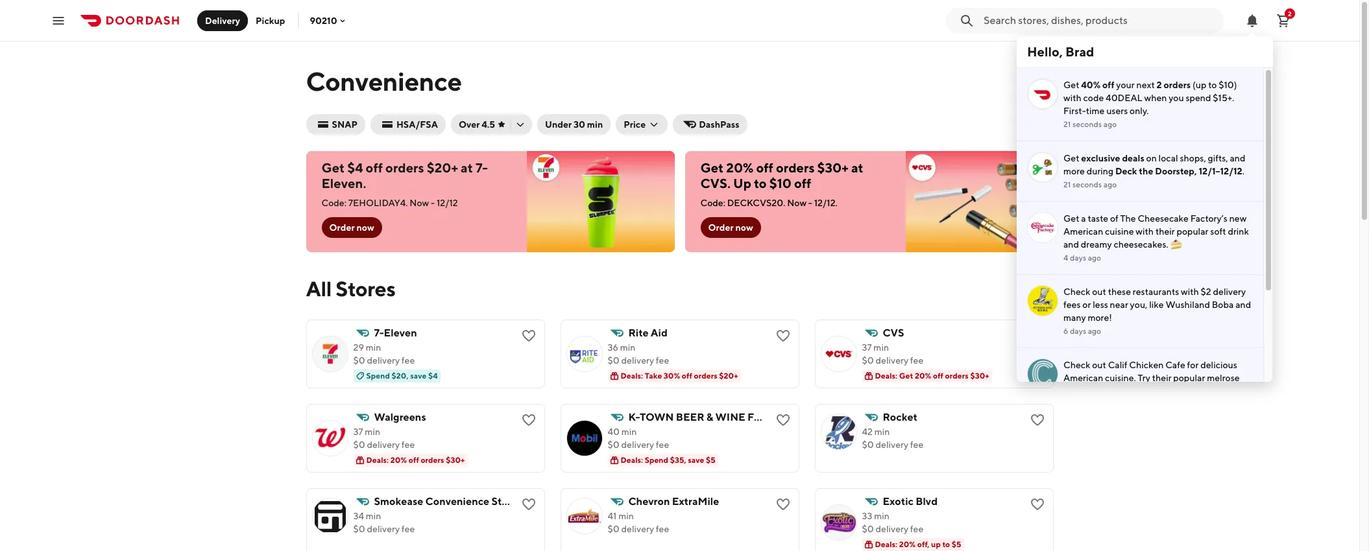 Task type: locate. For each thing, give the bounding box(es) containing it.
seconds down during
[[1073, 180, 1102, 189]]

1 horizontal spatial $4
[[428, 371, 438, 381]]

fee for 7-eleven
[[402, 356, 415, 366]]

fee for smokease convenience store
[[402, 524, 415, 535]]

min inside 42 min $0 delivery fee
[[874, 427, 890, 437]]

21 for get 40% off your next 2 orders
[[1063, 119, 1071, 129]]

spend left $20, in the left of the page
[[366, 371, 390, 381]]

37 for cvs
[[862, 343, 872, 353]]

american inside get a taste of the cheesecake factory's new american cuisine with their popular soft drink and dreamy cheesecakes. 🍰 4 days ago
[[1063, 226, 1103, 237]]

$4 inside the get $4 off orders $20+ at 7- eleven.
[[347, 160, 363, 175]]

fee for cvs
[[910, 356, 923, 366]]

get up eleven.
[[321, 160, 345, 175]]

1 vertical spatial check
[[1063, 360, 1090, 370]]

deals: down 33 min $0 delivery fee
[[875, 540, 897, 550]]

delivery down the walgreens
[[367, 440, 400, 450]]

now for up
[[735, 223, 753, 233]]

- for $20+
[[431, 198, 435, 208]]

ago down more! at the bottom of page
[[1088, 326, 1101, 336]]

order now button
[[321, 217, 382, 238], [700, 217, 761, 238]]

chicken
[[1129, 360, 1164, 370]]

american inside check out calif chicken cafe for delicious american cuisine. try their popular melrose wrap today. 🌯
[[1063, 373, 1103, 383]]

2 order from the left
[[708, 223, 734, 233]]

get for get exclusive deals
[[1063, 153, 1079, 164]]

0 horizontal spatial save
[[410, 371, 427, 381]]

min down cvs
[[874, 343, 889, 353]]

1 horizontal spatial at
[[851, 160, 863, 175]]

their
[[1155, 226, 1175, 237], [1152, 373, 1171, 383]]

popular inside check out calif chicken cafe for delicious american cuisine. try their popular melrose wrap today. 🌯
[[1173, 373, 1205, 383]]

min right 33
[[874, 511, 889, 522]]

order down deckcvs20.
[[708, 223, 734, 233]]

1 vertical spatial out
[[1092, 360, 1106, 370]]

delivery for smokease convenience store
[[367, 524, 400, 535]]

1 horizontal spatial now
[[735, 223, 753, 233]]

fee down the rocket
[[910, 440, 923, 450]]

1 now from the left
[[356, 223, 374, 233]]

1 vertical spatial their
[[1152, 373, 1171, 383]]

21 down more
[[1063, 180, 1071, 189]]

0 horizontal spatial to
[[754, 176, 767, 191]]

delivery down chevron
[[621, 524, 654, 535]]

1 - from the left
[[431, 198, 435, 208]]

2 21 seconds ago from the top
[[1063, 180, 1117, 189]]

1 vertical spatial 21 seconds ago
[[1063, 180, 1117, 189]]

fee inside 40 min $0 delivery fee
[[656, 440, 669, 450]]

37 for walgreens
[[353, 427, 363, 437]]

7- down over 4.5
[[476, 160, 488, 175]]

2 inside button
[[1288, 9, 1292, 17]]

&
[[706, 411, 713, 424]]

$4 right $20, in the left of the page
[[428, 371, 438, 381]]

0 horizontal spatial order now button
[[321, 217, 382, 238]]

2 now from the left
[[735, 223, 753, 233]]

save right the $35, on the bottom of page
[[688, 455, 704, 465]]

check inside check out calif chicken cafe for delicious american cuisine. try their popular melrose wrap today. 🌯
[[1063, 360, 1090, 370]]

with inside the check out these restaurants with $2 delivery fees or less near you, like wushiland boba and many more! 6 days ago
[[1181, 287, 1199, 297]]

melrose
[[1207, 373, 1240, 383]]

0 horizontal spatial -
[[431, 198, 435, 208]]

at for $20+
[[461, 160, 473, 175]]

min inside 40 min $0 delivery fee
[[621, 427, 637, 437]]

$0
[[353, 356, 365, 366], [608, 356, 619, 366], [862, 356, 874, 366], [353, 440, 365, 450], [608, 440, 619, 450], [862, 440, 874, 450], [353, 524, 365, 535], [608, 524, 619, 535], [862, 524, 874, 535]]

click to add this store to your saved list image for rocket
[[1029, 413, 1045, 428]]

0 horizontal spatial $5
[[706, 455, 716, 465]]

0 horizontal spatial $20+
[[427, 160, 458, 175]]

0 vertical spatial out
[[1092, 287, 1106, 297]]

0 vertical spatial 21 seconds ago
[[1063, 119, 1117, 129]]

out left calif
[[1092, 360, 1106, 370]]

$20+ up wine
[[719, 371, 738, 381]]

delivery inside 41 min $0 delivery fee
[[621, 524, 654, 535]]

with up first-
[[1063, 93, 1081, 103]]

blvd
[[916, 496, 938, 508]]

order now
[[329, 223, 374, 233], [708, 223, 753, 233]]

0 vertical spatial $4
[[347, 160, 363, 175]]

fee for exotic blvd
[[910, 524, 923, 535]]

21 seconds ago for exclusive deals
[[1063, 180, 1117, 189]]

cheesecakes.
[[1114, 239, 1168, 250]]

2 horizontal spatial with
[[1181, 287, 1199, 297]]

20% up the up on the right top of page
[[726, 160, 754, 175]]

check inside the check out these restaurants with $2 delivery fees or less near you, like wushiland boba and many more! 6 days ago
[[1063, 287, 1090, 297]]

1 horizontal spatial 7-
[[476, 160, 488, 175]]

0 vertical spatial spend
[[366, 371, 390, 381]]

2 american from the top
[[1063, 373, 1103, 383]]

their right try
[[1152, 373, 1171, 383]]

delivery inside 29 min $0 delivery fee
[[367, 356, 400, 366]]

these
[[1108, 287, 1131, 297]]

40deal
[[1106, 93, 1142, 103]]

0 vertical spatial $20+
[[427, 160, 458, 175]]

delivery for walgreens
[[367, 440, 400, 450]]

ago down dreamy
[[1088, 253, 1101, 263]]

min inside the 36 min $0 delivery fee
[[620, 343, 636, 353]]

at
[[461, 160, 473, 175], [851, 160, 863, 175]]

get inside the get $4 off orders $20+ at 7- eleven.
[[321, 160, 345, 175]]

town
[[640, 411, 674, 424]]

up
[[931, 540, 941, 550]]

order for up
[[708, 223, 734, 233]]

click to add this store to your saved list image for walgreens
[[521, 413, 536, 428]]

0 horizontal spatial code:
[[321, 198, 346, 208]]

out up less
[[1092, 287, 1106, 297]]

with up 'wushiland'
[[1181, 287, 1199, 297]]

with up cheesecakes.
[[1136, 226, 1154, 237]]

rite
[[628, 327, 649, 339]]

spend left the $35, on the bottom of page
[[645, 455, 668, 465]]

deals: for walgreens
[[366, 455, 389, 465]]

1 vertical spatial 2
[[1157, 80, 1162, 90]]

$4 up eleven.
[[347, 160, 363, 175]]

out inside check out calif chicken cafe for delicious american cuisine. try their popular melrose wrap today. 🌯
[[1092, 360, 1106, 370]]

now down deckcvs20.
[[735, 223, 753, 233]]

0 vertical spatial with
[[1063, 93, 1081, 103]]

2 seconds from the top
[[1073, 180, 1102, 189]]

check up fees
[[1063, 287, 1090, 297]]

1 vertical spatial days
[[1070, 326, 1086, 336]]

2 days from the top
[[1070, 326, 1086, 336]]

1 vertical spatial 21
[[1063, 180, 1071, 189]]

1 21 seconds ago from the top
[[1063, 119, 1117, 129]]

spend $20, save $4
[[366, 371, 438, 381]]

20% for get 20% off orders $30+ at cvs. up to $10 off
[[726, 160, 754, 175]]

order now for eleven.
[[329, 223, 374, 233]]

fee inside 33 min $0 delivery fee
[[910, 524, 923, 535]]

0 horizontal spatial 37 min $0 delivery fee
[[353, 427, 415, 450]]

0 horizontal spatial 37
[[353, 427, 363, 437]]

1 horizontal spatial $30+
[[817, 160, 849, 175]]

1 horizontal spatial with
[[1136, 226, 1154, 237]]

0 horizontal spatial 7-
[[374, 327, 384, 339]]

$0 for rite aid
[[608, 356, 619, 366]]

1 horizontal spatial order now button
[[700, 217, 761, 238]]

all stores
[[306, 276, 395, 301]]

snap
[[332, 119, 357, 130]]

extramile
[[672, 496, 719, 508]]

0 horizontal spatial spend
[[366, 371, 390, 381]]

0 vertical spatial $30+
[[817, 160, 849, 175]]

0 horizontal spatial with
[[1063, 93, 1081, 103]]

1 horizontal spatial order
[[708, 223, 734, 233]]

smokease
[[374, 496, 423, 508]]

2 up when
[[1157, 80, 1162, 90]]

1 vertical spatial $20+
[[719, 371, 738, 381]]

1 check from the top
[[1063, 287, 1090, 297]]

delivery down 'k-'
[[621, 440, 654, 450]]

fee inside the 34 min $0 delivery fee
[[402, 524, 415, 535]]

deals: for rite aid
[[621, 371, 643, 381]]

popular down factory's
[[1177, 226, 1208, 237]]

hsa/fsa button
[[370, 114, 446, 135]]

0 vertical spatial 21
[[1063, 119, 1071, 129]]

1 vertical spatial seconds
[[1073, 180, 1102, 189]]

and inside get a taste of the cheesecake factory's new american cuisine with their popular soft drink and dreamy cheesecakes. 🍰 4 days ago
[[1063, 239, 1079, 250]]

now left 12/12
[[410, 198, 429, 208]]

1 horizontal spatial $5
[[952, 540, 961, 550]]

eleven.
[[321, 176, 366, 191]]

20% for deals: 20% off orders $30+
[[390, 455, 407, 465]]

boba
[[1212, 300, 1234, 310]]

$0 inside the 34 min $0 delivery fee
[[353, 524, 365, 535]]

fee down chevron extramile
[[656, 524, 669, 535]]

2 now from the left
[[787, 198, 807, 208]]

2 right notification bell icon
[[1288, 9, 1292, 17]]

convenience up the hsa/fsa button
[[306, 66, 462, 97]]

min inside 33 min $0 delivery fee
[[874, 511, 889, 522]]

get left 40%
[[1063, 80, 1079, 90]]

check out these restaurants with $2 delivery fees or less near you, like wushiland boba and many more! 6 days ago
[[1063, 287, 1251, 336]]

rite aid
[[628, 327, 668, 339]]

off inside the get $4 off orders $20+ at 7- eleven.
[[366, 160, 383, 175]]

all
[[306, 276, 332, 301]]

and inside on local shops, gifts, and more during
[[1230, 153, 1245, 164]]

0 horizontal spatial 2
[[1157, 80, 1162, 90]]

delivery for rite aid
[[621, 356, 654, 366]]

0 vertical spatial 2
[[1288, 9, 1292, 17]]

delivery inside 42 min $0 delivery fee
[[876, 440, 908, 450]]

order now down 7eholiday4.
[[329, 223, 374, 233]]

1 american from the top
[[1063, 226, 1103, 237]]

many
[[1063, 313, 1086, 323]]

$0 inside 33 min $0 delivery fee
[[862, 524, 874, 535]]

at inside the get $4 off orders $20+ at 7- eleven.
[[461, 160, 473, 175]]

at inside get 20% off orders $30+ at cvs. up to $10 off
[[851, 160, 863, 175]]

the
[[1120, 213, 1136, 224]]

spend
[[366, 371, 390, 381], [645, 455, 668, 465]]

and up 4
[[1063, 239, 1079, 250]]

1 horizontal spatial spend
[[645, 455, 668, 465]]

order now button down deckcvs20.
[[700, 217, 761, 238]]

0 vertical spatial popular
[[1177, 226, 1208, 237]]

deals: down cvs
[[875, 371, 897, 381]]

popular down for
[[1173, 373, 1205, 383]]

to right (up
[[1208, 80, 1217, 90]]

$20+ up 12/12
[[427, 160, 458, 175]]

check
[[1063, 287, 1090, 297], [1063, 360, 1090, 370]]

delivery for cvs
[[876, 356, 908, 366]]

min right 41
[[618, 511, 634, 522]]

get for get a taste of the cheesecake factory's new american cuisine with their popular soft drink and dreamy cheesecakes. 🍰 4 days ago
[[1063, 213, 1079, 224]]

2 order now from the left
[[708, 223, 753, 233]]

fee inside the 36 min $0 delivery fee
[[656, 356, 669, 366]]

save right $20, in the left of the page
[[410, 371, 427, 381]]

0 horizontal spatial $4
[[347, 160, 363, 175]]

1 vertical spatial save
[[688, 455, 704, 465]]

dashpass
[[699, 119, 739, 130]]

0 vertical spatial 7-
[[476, 160, 488, 175]]

orders
[[1164, 80, 1191, 90], [385, 160, 424, 175], [776, 160, 815, 175], [694, 371, 717, 381], [945, 371, 969, 381], [421, 455, 444, 465]]

30
[[574, 119, 585, 130]]

deals: left "take"
[[621, 371, 643, 381]]

fee up deals: spend $35, save $5
[[656, 440, 669, 450]]

get up more
[[1063, 153, 1079, 164]]

1 vertical spatial 7-
[[374, 327, 384, 339]]

seconds down time
[[1073, 119, 1102, 129]]

min right the 29
[[366, 343, 381, 353]]

min for k-town beer & wine food mart
[[621, 427, 637, 437]]

1 horizontal spatial save
[[688, 455, 704, 465]]

2 code: from the left
[[700, 198, 725, 208]]

1 out from the top
[[1092, 287, 1106, 297]]

ago
[[1104, 119, 1117, 129], [1104, 180, 1117, 189], [1088, 253, 1101, 263], [1088, 326, 1101, 336]]

delivery down exotic
[[876, 524, 908, 535]]

delivery up boba in the bottom right of the page
[[1213, 287, 1246, 297]]

delivery inside 40 min $0 delivery fee
[[621, 440, 654, 450]]

more
[[1063, 166, 1085, 176]]

$0 inside 29 min $0 delivery fee
[[353, 356, 365, 366]]

21 down first-
[[1063, 119, 1071, 129]]

$5 right up
[[952, 540, 961, 550]]

order now button for up
[[700, 217, 761, 238]]

0 vertical spatial days
[[1070, 253, 1086, 263]]

min down the walgreens
[[365, 427, 380, 437]]

- for $30+
[[808, 198, 812, 208]]

0 vertical spatial convenience
[[306, 66, 462, 97]]

6
[[1063, 326, 1068, 336]]

7-
[[476, 160, 488, 175], [374, 327, 384, 339]]

1 vertical spatial and
[[1063, 239, 1079, 250]]

1 at from the left
[[461, 160, 473, 175]]

0 vertical spatial 37 min $0 delivery fee
[[862, 343, 923, 366]]

order now button for eleven.
[[321, 217, 382, 238]]

delivery up "take"
[[621, 356, 654, 366]]

0 vertical spatial $5
[[706, 455, 716, 465]]

1 order from the left
[[329, 223, 355, 233]]

1 horizontal spatial code:
[[700, 198, 725, 208]]

and right boba in the bottom right of the page
[[1235, 300, 1251, 310]]

7eholiday4.
[[348, 198, 408, 208]]

0 horizontal spatial $30+
[[446, 455, 465, 465]]

now down $10 on the top right of page
[[787, 198, 807, 208]]

1 horizontal spatial 37
[[862, 343, 872, 353]]

fee up deals: 20% off, up to $5 on the right bottom of page
[[910, 524, 923, 535]]

american down a
[[1063, 226, 1103, 237]]

1 horizontal spatial 37 min $0 delivery fee
[[862, 343, 923, 366]]

2 vertical spatial $30+
[[446, 455, 465, 465]]

1 vertical spatial $30+
[[970, 371, 989, 381]]

0 vertical spatial check
[[1063, 287, 1090, 297]]

$0 for smokease convenience store
[[353, 524, 365, 535]]

$4
[[347, 160, 363, 175], [428, 371, 438, 381]]

price
[[624, 119, 646, 130]]

now down 7eholiday4.
[[356, 223, 374, 233]]

1 horizontal spatial now
[[787, 198, 807, 208]]

4.5
[[482, 119, 495, 130]]

check for american
[[1063, 360, 1090, 370]]

2 horizontal spatial click to add this store to your saved list image
[[1029, 497, 1045, 513]]

0 horizontal spatial order now
[[329, 223, 374, 233]]

$30+
[[817, 160, 849, 175], [970, 371, 989, 381], [446, 455, 465, 465]]

american up wrap
[[1063, 373, 1103, 383]]

1 order now button from the left
[[321, 217, 382, 238]]

wushiland
[[1166, 300, 1210, 310]]

min inside the 34 min $0 delivery fee
[[366, 511, 381, 522]]

3 items, open order cart image
[[1276, 13, 1291, 28]]

code: 7eholiday4. now - 12/12
[[321, 198, 458, 208]]

delivery inside the 36 min $0 delivery fee
[[621, 356, 654, 366]]

for
[[1187, 360, 1199, 370]]

get left a
[[1063, 213, 1079, 224]]

1 vertical spatial popular
[[1173, 373, 1205, 383]]

1 vertical spatial 37
[[353, 427, 363, 437]]

1 now from the left
[[410, 198, 429, 208]]

min inside 29 min $0 delivery fee
[[366, 343, 381, 353]]

2 vertical spatial with
[[1181, 287, 1199, 297]]

their inside check out calif chicken cafe for delicious american cuisine. try their popular melrose wrap today. 🌯
[[1152, 373, 1171, 383]]

fee down smokease
[[402, 524, 415, 535]]

20% inside get 20% off orders $30+ at cvs. up to $10 off
[[726, 160, 754, 175]]

1 vertical spatial 37 min $0 delivery fee
[[353, 427, 415, 450]]

and for check out these restaurants with $2 delivery fees or less near you, like wushiland boba and many more!
[[1235, 300, 1251, 310]]

- left 12/12
[[431, 198, 435, 208]]

min for chevron extramile
[[618, 511, 634, 522]]

click to add this store to your saved list image for chevron extramile
[[775, 497, 791, 513]]

with
[[1063, 93, 1081, 103], [1136, 226, 1154, 237], [1181, 287, 1199, 297]]

now for $20+
[[410, 198, 429, 208]]

21 seconds ago down time
[[1063, 119, 1117, 129]]

click to add this store to your saved list image
[[521, 413, 536, 428], [775, 413, 791, 428], [1029, 497, 1045, 513]]

get inside get 20% off orders $30+ at cvs. up to $10 off
[[700, 160, 724, 175]]

1 horizontal spatial click to add this store to your saved list image
[[775, 413, 791, 428]]

0 vertical spatial 37
[[862, 343, 872, 353]]

code: for get $4 off orders $20+ at 7- eleven.
[[321, 198, 346, 208]]

popular
[[1177, 226, 1208, 237], [1173, 373, 1205, 383]]

1 vertical spatial to
[[754, 176, 767, 191]]

1 horizontal spatial order now
[[708, 223, 753, 233]]

open menu image
[[51, 13, 66, 28]]

fee up "take"
[[656, 356, 669, 366]]

off
[[1102, 80, 1114, 90], [366, 160, 383, 175], [756, 160, 773, 175], [794, 176, 811, 191], [682, 371, 692, 381], [933, 371, 943, 381], [409, 455, 419, 465]]

fee up deals: get 20% off orders $30+
[[910, 356, 923, 366]]

37 min $0 delivery fee for cvs
[[862, 343, 923, 366]]

delivery inside the 34 min $0 delivery fee
[[367, 524, 400, 535]]

0 horizontal spatial now
[[410, 198, 429, 208]]

code: down cvs.
[[700, 198, 725, 208]]

21 seconds ago down during
[[1063, 180, 1117, 189]]

save
[[410, 371, 427, 381], [688, 455, 704, 465]]

0 horizontal spatial at
[[461, 160, 473, 175]]

to right the up on the right top of page
[[754, 176, 767, 191]]

2 at from the left
[[851, 160, 863, 175]]

min right 30
[[587, 119, 603, 130]]

order now button down 7eholiday4.
[[321, 217, 382, 238]]

min right 42
[[874, 427, 890, 437]]

days right 4
[[1070, 253, 1086, 263]]

$0 inside the 36 min $0 delivery fee
[[608, 356, 619, 366]]

delivery down the rocket
[[876, 440, 908, 450]]

ago inside the check out these restaurants with $2 delivery fees or less near you, like wushiland boba and many more! 6 days ago
[[1088, 326, 1101, 336]]

get 20% off orders $30+ at cvs. up to $10 off
[[700, 160, 863, 191]]

1 horizontal spatial to
[[942, 540, 950, 550]]

min for rite aid
[[620, 343, 636, 353]]

$0 for cvs
[[862, 356, 874, 366]]

21 seconds ago
[[1063, 119, 1117, 129], [1063, 180, 1117, 189]]

21
[[1063, 119, 1071, 129], [1063, 180, 1071, 189]]

20% left 'off,'
[[899, 540, 916, 550]]

k-
[[628, 411, 640, 424]]

near
[[1110, 300, 1128, 310]]

delivery down cvs
[[876, 356, 908, 366]]

2 - from the left
[[808, 198, 812, 208]]

factory's
[[1190, 213, 1228, 224]]

out for calif
[[1092, 360, 1106, 370]]

37 min $0 delivery fee down the walgreens
[[353, 427, 415, 450]]

fee up deals: 20% off orders $30+
[[402, 440, 415, 450]]

min right the 34
[[366, 511, 381, 522]]

delivery inside the check out these restaurants with $2 delivery fees or less near you, like wushiland boba and many more! 6 days ago
[[1213, 287, 1246, 297]]

min down 'k-'
[[621, 427, 637, 437]]

fee up "spend $20, save $4"
[[402, 356, 415, 366]]

delivery for k-town beer & wine food mart
[[621, 440, 654, 450]]

1 vertical spatial $4
[[428, 371, 438, 381]]

$0 inside 41 min $0 delivery fee
[[608, 524, 619, 535]]

$30+ inside get 20% off orders $30+ at cvs. up to $10 off
[[817, 160, 849, 175]]

out
[[1092, 287, 1106, 297], [1092, 360, 1106, 370]]

.
[[1242, 166, 1244, 176]]

get for get 20% off orders $30+ at cvs. up to $10 off
[[700, 160, 724, 175]]

of
[[1110, 213, 1118, 224]]

2 check from the top
[[1063, 360, 1090, 370]]

1 horizontal spatial -
[[808, 198, 812, 208]]

2 21 from the top
[[1063, 180, 1071, 189]]

1 code: from the left
[[321, 198, 346, 208]]

out inside the check out these restaurants with $2 delivery fees or less near you, like wushiland boba and many more! 6 days ago
[[1092, 287, 1106, 297]]

check up wrap
[[1063, 360, 1090, 370]]

delivery up $20, in the left of the page
[[367, 356, 400, 366]]

to right up
[[942, 540, 950, 550]]

min right the 36
[[620, 343, 636, 353]]

fees
[[1063, 300, 1081, 310]]

$0 for k-town beer & wine food mart
[[608, 440, 619, 450]]

min for walgreens
[[365, 427, 380, 437]]

1 horizontal spatial 2
[[1288, 9, 1292, 17]]

1 vertical spatial with
[[1136, 226, 1154, 237]]

0 vertical spatial and
[[1230, 153, 1245, 164]]

1 horizontal spatial $20+
[[719, 371, 738, 381]]

convenience left store
[[425, 496, 489, 508]]

$0 inside 42 min $0 delivery fee
[[862, 440, 874, 450]]

and for get a taste of the cheesecake factory's new american cuisine with their popular soft drink and dreamy cheesecakes. 🍰
[[1063, 239, 1079, 250]]

over 4.5
[[459, 119, 495, 130]]

to inside (up to $10) with code 40deal when you spend $15+. first-time users only.
[[1208, 80, 1217, 90]]

0 horizontal spatial click to add this store to your saved list image
[[521, 413, 536, 428]]

1 vertical spatial $5
[[952, 540, 961, 550]]

and up the .
[[1230, 153, 1245, 164]]

0 vertical spatial to
[[1208, 80, 1217, 90]]

get inside get a taste of the cheesecake factory's new american cuisine with their popular soft drink and dreamy cheesecakes. 🍰 4 days ago
[[1063, 213, 1079, 224]]

deals: up smokease
[[366, 455, 389, 465]]

37 min $0 delivery fee down cvs
[[862, 343, 923, 366]]

2 order now button from the left
[[700, 217, 761, 238]]

12/12
[[437, 198, 458, 208]]

min for rocket
[[874, 427, 890, 437]]

doorstep,
[[1155, 166, 1197, 176]]

deck the doorstep, 12/1–12/12 .
[[1115, 166, 1244, 176]]

click to add this store to your saved list image
[[521, 328, 536, 344], [775, 328, 791, 344], [1029, 413, 1045, 428], [521, 497, 536, 513], [775, 497, 791, 513]]

2
[[1288, 9, 1292, 17], [1157, 80, 1162, 90]]

2 out from the top
[[1092, 360, 1106, 370]]

now
[[356, 223, 374, 233], [735, 223, 753, 233]]

$0 for chevron extramile
[[608, 524, 619, 535]]

fee
[[402, 356, 415, 366], [656, 356, 669, 366], [910, 356, 923, 366], [402, 440, 415, 450], [656, 440, 669, 450], [910, 440, 923, 450], [402, 524, 415, 535], [656, 524, 669, 535], [910, 524, 923, 535]]

click to add this store to your saved list image for smokease convenience store
[[521, 497, 536, 513]]

and inside the check out these restaurants with $2 delivery fees or less near you, like wushiland boba and many more! 6 days ago
[[1235, 300, 1251, 310]]

days right 6 in the bottom right of the page
[[1070, 326, 1086, 336]]

under
[[545, 119, 572, 130]]

0 horizontal spatial now
[[356, 223, 374, 233]]

check out calif chicken cafe for delicious american cuisine. try their popular melrose wrap today. 🌯
[[1063, 360, 1240, 396]]

2 vertical spatial and
[[1235, 300, 1251, 310]]

to inside get 20% off orders $30+ at cvs. up to $10 off
[[754, 176, 767, 191]]

code: down eleven.
[[321, 198, 346, 208]]

0 vertical spatial seconds
[[1073, 119, 1102, 129]]

fee inside 42 min $0 delivery fee
[[910, 440, 923, 450]]

order now down deckcvs20.
[[708, 223, 753, 233]]

min for cvs
[[874, 343, 889, 353]]

with inside get a taste of the cheesecake factory's new american cuisine with their popular soft drink and dreamy cheesecakes. 🍰 4 days ago
[[1136, 226, 1154, 237]]

fee inside 41 min $0 delivery fee
[[656, 524, 669, 535]]

$0 inside 40 min $0 delivery fee
[[608, 440, 619, 450]]

1 days from the top
[[1070, 253, 1086, 263]]

$5 right the $35, on the bottom of page
[[706, 455, 716, 465]]

delivery inside 33 min $0 delivery fee
[[876, 524, 908, 535]]

fee inside 29 min $0 delivery fee
[[402, 356, 415, 366]]

0 vertical spatial their
[[1155, 226, 1175, 237]]

delivery for chevron extramile
[[621, 524, 654, 535]]

0 vertical spatial american
[[1063, 226, 1103, 237]]

1 seconds from the top
[[1073, 119, 1102, 129]]

min inside 41 min $0 delivery fee
[[618, 511, 634, 522]]

delivery
[[1213, 287, 1246, 297], [367, 356, 400, 366], [621, 356, 654, 366], [876, 356, 908, 366], [367, 440, 400, 450], [621, 440, 654, 450], [876, 440, 908, 450], [367, 524, 400, 535], [621, 524, 654, 535], [876, 524, 908, 535]]

2 vertical spatial to
[[942, 540, 950, 550]]

now
[[410, 198, 429, 208], [787, 198, 807, 208]]

1 21 from the top
[[1063, 119, 1071, 129]]

1 order now from the left
[[329, 223, 374, 233]]

days
[[1070, 253, 1086, 263], [1070, 326, 1086, 336]]

2 horizontal spatial to
[[1208, 80, 1217, 90]]

1 vertical spatial american
[[1063, 373, 1103, 383]]

20%
[[726, 160, 754, 175], [915, 371, 931, 381], [390, 455, 407, 465], [899, 540, 916, 550]]

0 horizontal spatial order
[[329, 223, 355, 233]]

20% up smokease
[[390, 455, 407, 465]]



Task type: vqa. For each thing, say whether or not it's contained in the screenshot.
bottommost 21
yes



Task type: describe. For each thing, give the bounding box(es) containing it.
deals
[[1122, 153, 1144, 164]]

40%
[[1081, 80, 1101, 90]]

order for eleven.
[[329, 223, 355, 233]]

$10
[[769, 176, 792, 191]]

try
[[1138, 373, 1150, 383]]

notification bell image
[[1244, 13, 1260, 28]]

wine
[[715, 411, 745, 424]]

get for get $4 off orders $20+ at 7- eleven.
[[321, 160, 345, 175]]

snap button
[[306, 114, 365, 135]]

chevron
[[628, 496, 670, 508]]

delivery button
[[197, 10, 248, 31]]

local
[[1159, 153, 1178, 164]]

deals: for cvs
[[875, 371, 897, 381]]

code: deckcvs20. now - 12/12.
[[700, 198, 837, 208]]

walgreens
[[374, 411, 426, 424]]

deckcvs20.
[[727, 198, 785, 208]]

next button of carousel image
[[1047, 195, 1060, 208]]

$0 for rocket
[[862, 440, 874, 450]]

calif
[[1108, 360, 1127, 370]]

7- inside the get $4 off orders $20+ at 7- eleven.
[[476, 160, 488, 175]]

1 vertical spatial convenience
[[425, 496, 489, 508]]

fee for rocket
[[910, 440, 923, 450]]

seconds for exclusive deals
[[1073, 180, 1102, 189]]

fee for chevron extramile
[[656, 524, 669, 535]]

fee for walgreens
[[402, 440, 415, 450]]

delivery for rocket
[[876, 440, 908, 450]]

days inside the check out these restaurants with $2 delivery fees or less near you, like wushiland boba and many more! 6 days ago
[[1070, 326, 1086, 336]]

min for exotic blvd
[[874, 511, 889, 522]]

time
[[1086, 106, 1105, 116]]

36 min $0 delivery fee
[[608, 343, 669, 366]]

now for eleven.
[[356, 223, 374, 233]]

20% up the rocket
[[915, 371, 931, 381]]

deals: get 20% off orders $30+
[[875, 371, 989, 381]]

ago inside get a taste of the cheesecake factory's new american cuisine with their popular soft drink and dreamy cheesecakes. 🍰 4 days ago
[[1088, 253, 1101, 263]]

during
[[1087, 166, 1113, 176]]

exclusive
[[1081, 153, 1120, 164]]

now for $30+
[[787, 198, 807, 208]]

drink
[[1228, 226, 1249, 237]]

cheesecake
[[1138, 213, 1189, 224]]

with inside (up to $10) with code 40deal when you spend $15+. first-time users only.
[[1063, 93, 1081, 103]]

over 4.5 button
[[451, 114, 532, 135]]

pickup button
[[248, 10, 293, 31]]

restaurants
[[1133, 287, 1179, 297]]

the
[[1139, 166, 1153, 176]]

min inside button
[[587, 119, 603, 130]]

spend
[[1186, 93, 1211, 103]]

$0 for 7-eleven
[[353, 356, 365, 366]]

hello,
[[1027, 44, 1063, 59]]

code: for get 20% off orders $30+ at cvs. up to $10 off
[[700, 198, 725, 208]]

click to add this store to your saved list image for k-town beer & wine food mart
[[775, 413, 791, 428]]

0 vertical spatial save
[[410, 371, 427, 381]]

2 horizontal spatial $30+
[[970, 371, 989, 381]]

today.
[[1086, 386, 1111, 396]]

90210
[[310, 15, 337, 26]]

$15+.
[[1213, 93, 1234, 103]]

check for fees
[[1063, 287, 1090, 297]]

1 vertical spatial spend
[[645, 455, 668, 465]]

aid
[[651, 327, 668, 339]]

gifts,
[[1208, 153, 1228, 164]]

deals: for exotic blvd
[[875, 540, 897, 550]]

deals: for k-town beer & wine food mart
[[621, 455, 643, 465]]

delicious
[[1200, 360, 1237, 370]]

their inside get a taste of the cheesecake factory's new american cuisine with their popular soft drink and dreamy cheesecakes. 🍰 4 days ago
[[1155, 226, 1175, 237]]

37 min $0 delivery fee for walgreens
[[353, 427, 415, 450]]

deals: 20% off, up to $5
[[875, 540, 961, 550]]

deck
[[1115, 166, 1137, 176]]

brad
[[1065, 44, 1094, 59]]

rocket
[[883, 411, 917, 424]]

at for $30+
[[851, 160, 863, 175]]

min for 7-eleven
[[366, 343, 381, 353]]

smokease convenience store
[[374, 496, 518, 508]]

you
[[1169, 93, 1184, 103]]

code
[[1083, 93, 1104, 103]]

beer
[[676, 411, 704, 424]]

wrap
[[1063, 386, 1084, 396]]

delivery for exotic blvd
[[876, 524, 908, 535]]

click to add this store to your saved list image for exotic blvd
[[1029, 497, 1045, 513]]

first-
[[1063, 106, 1086, 116]]

$0 for walgreens
[[353, 440, 365, 450]]

42 min $0 delivery fee
[[862, 427, 923, 450]]

33
[[862, 511, 872, 522]]

deals: spend $35, save $5
[[621, 455, 716, 465]]

exotic
[[883, 496, 914, 508]]

get $4 off orders $20+ at 7- eleven.
[[321, 160, 488, 191]]

stores
[[336, 276, 395, 301]]

ago down users
[[1104, 119, 1117, 129]]

$30+ for get 20% off orders $30+ at cvs. up to $10 off
[[817, 160, 849, 175]]

orders inside the get $4 off orders $20+ at 7- eleven.
[[385, 160, 424, 175]]

🌯
[[1112, 386, 1124, 396]]

like
[[1149, 300, 1164, 310]]

your
[[1116, 80, 1135, 90]]

$30+ for deals: 20% off orders $30+
[[446, 455, 465, 465]]

click to add this store to your saved list image for rite aid
[[775, 328, 791, 344]]

40 min $0 delivery fee
[[608, 427, 669, 450]]

food
[[747, 411, 780, 424]]

delivery for 7-eleven
[[367, 356, 400, 366]]

when
[[1144, 93, 1167, 103]]

30%
[[664, 371, 680, 381]]

pickup
[[256, 15, 285, 26]]

12/1–12/12
[[1199, 166, 1242, 176]]

ago down during
[[1104, 180, 1117, 189]]

price button
[[616, 114, 668, 135]]

2 button
[[1270, 7, 1296, 33]]

get up the rocket
[[899, 371, 913, 381]]

deals: 20% off orders $30+
[[366, 455, 465, 465]]

orders inside get 20% off orders $30+ at cvs. up to $10 off
[[776, 160, 815, 175]]

$0 for exotic blvd
[[862, 524, 874, 535]]

you,
[[1130, 300, 1147, 310]]

shops,
[[1180, 153, 1206, 164]]

get for get 40% off your next 2 orders
[[1063, 80, 1079, 90]]

$20,
[[392, 371, 409, 381]]

seconds for 40% off
[[1073, 119, 1102, 129]]

fee for rite aid
[[656, 356, 669, 366]]

a
[[1081, 213, 1086, 224]]

popular inside get a taste of the cheesecake factory's new american cuisine with their popular soft drink and dreamy cheesecakes. 🍰 4 days ago
[[1177, 226, 1208, 237]]

20% for deals: 20% off, up to $5
[[899, 540, 916, 550]]

fee for k-town beer & wine food mart
[[656, 440, 669, 450]]

min for smokease convenience store
[[366, 511, 381, 522]]

get 40% off your next 2 orders
[[1063, 80, 1191, 90]]

less
[[1093, 300, 1108, 310]]

click to add this store to your saved list image for 7-eleven
[[521, 328, 536, 344]]

Store search: begin typing to search for stores available on DoorDash text field
[[984, 13, 1216, 28]]

$20+ inside the get $4 off orders $20+ at 7- eleven.
[[427, 160, 458, 175]]

off,
[[917, 540, 929, 550]]

34 min $0 delivery fee
[[353, 511, 415, 535]]

34
[[353, 511, 364, 522]]

90210 button
[[310, 15, 348, 26]]

next
[[1136, 80, 1155, 90]]

under 30 min button
[[537, 114, 611, 135]]

21 for get exclusive deals
[[1063, 180, 1071, 189]]

days inside get a taste of the cheesecake factory's new american cuisine with their popular soft drink and dreamy cheesecakes. 🍰 4 days ago
[[1070, 253, 1086, 263]]

cuisine.
[[1105, 373, 1136, 383]]

cafe
[[1165, 360, 1185, 370]]

more!
[[1088, 313, 1112, 323]]

out for these
[[1092, 287, 1106, 297]]

order now for up
[[708, 223, 753, 233]]

on
[[1146, 153, 1157, 164]]

41
[[608, 511, 617, 522]]

29 min $0 delivery fee
[[353, 343, 415, 366]]

$2
[[1201, 287, 1211, 297]]

21 seconds ago for 40% off
[[1063, 119, 1117, 129]]

delivery
[[205, 15, 240, 26]]

12/12.
[[814, 198, 837, 208]]

on local shops, gifts, and more during
[[1063, 153, 1245, 176]]



